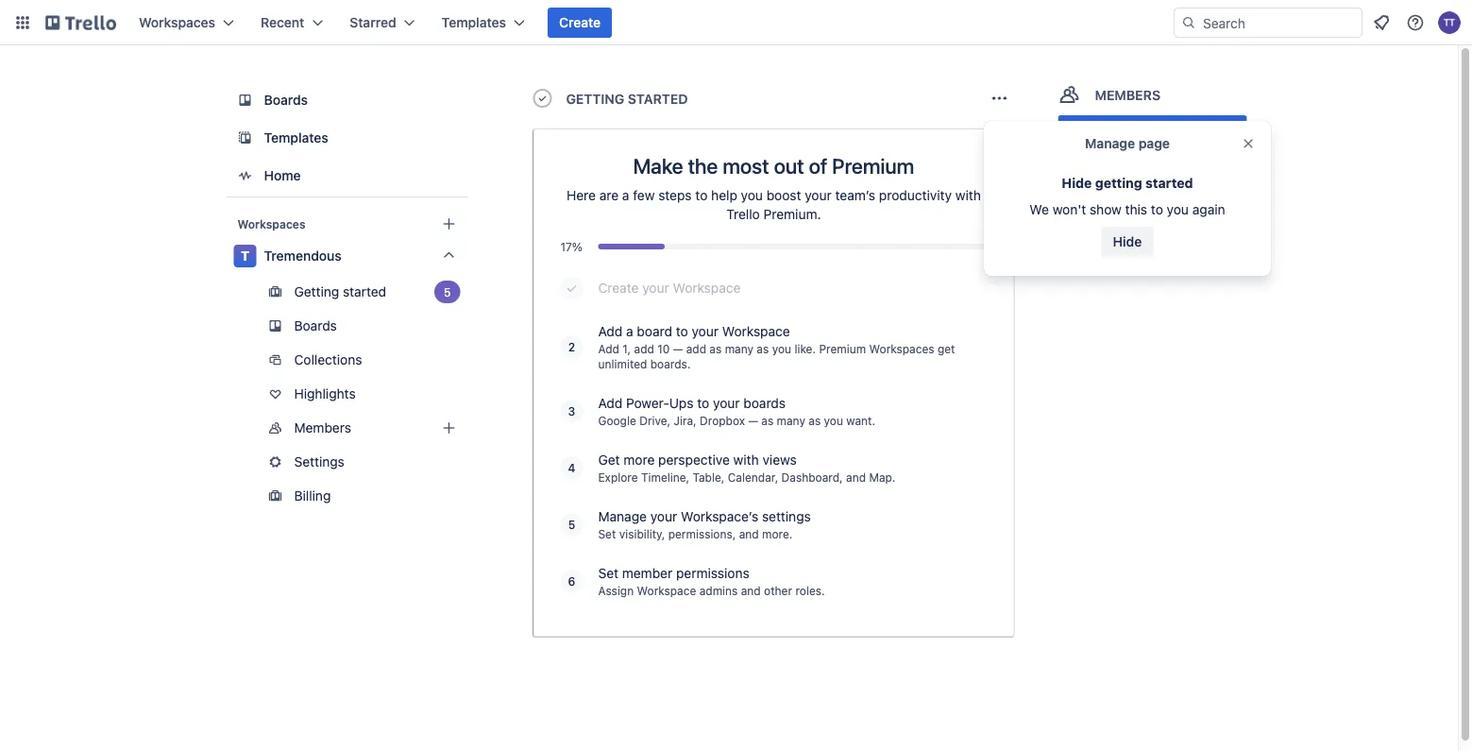 Task type: vqa. For each thing, say whether or not it's contained in the screenshot.
the awesome
no



Task type: locate. For each thing, give the bounding box(es) containing it.
steps
[[659, 188, 692, 203]]

1 vertical spatial a
[[626, 324, 634, 339]]

highlights
[[294, 386, 356, 401]]

1 vertical spatial create
[[598, 280, 639, 296]]

0 vertical spatial create
[[559, 15, 601, 30]]

templates inside popup button
[[442, 15, 506, 30]]

to right the board
[[676, 324, 688, 339]]

2 vertical spatial workspace
[[637, 584, 697, 597]]

1 horizontal spatial —
[[749, 414, 759, 427]]

with inside get more perspective with views explore timeline, table, calendar, dashboard, and map.
[[734, 452, 759, 468]]

1 horizontal spatial templates
[[442, 15, 506, 30]]

explore
[[598, 470, 638, 484]]

17 %
[[561, 240, 583, 253]]

you up trello
[[741, 188, 763, 203]]

0 vertical spatial many
[[725, 342, 754, 355]]

0 vertical spatial hide
[[1062, 175, 1092, 191]]

workspace down trello
[[673, 280, 741, 296]]

recent
[[261, 15, 304, 30]]

manage for manage page
[[1085, 136, 1136, 151]]

search image
[[1182, 15, 1197, 30]]

permissions
[[676, 565, 750, 581]]

— down boards
[[749, 414, 759, 427]]

we
[[1030, 202, 1050, 217]]

getting
[[1096, 175, 1143, 191]]

jira,
[[674, 414, 697, 427]]

set member permissions assign workspace admins and other roles.
[[598, 565, 825, 597]]

more.
[[762, 527, 793, 540]]

set left visibility,
[[598, 527, 616, 540]]

and left other
[[741, 584, 761, 597]]

add a board to your workspace add 1, add 10 — add as many as you like. premium workspaces get unlimited boards.
[[598, 324, 956, 370]]

0 vertical spatial set
[[598, 527, 616, 540]]

1 vertical spatial manage
[[598, 509, 647, 524]]

5 up 6
[[568, 518, 576, 531]]

templates up home
[[264, 130, 329, 145]]

hide button
[[1102, 227, 1154, 257]]

1 horizontal spatial with
[[956, 188, 981, 203]]

— inside add a board to your workspace add 1, add 10 — add as many as you like. premium workspaces get unlimited boards.
[[673, 342, 683, 355]]

boards down getting
[[294, 318, 337, 333]]

chestercheeetah (chestercheeetah) image
[[1083, 153, 1112, 181]]

your inside "manage your workspace's settings set visibility, permissions, and more."
[[651, 509, 678, 524]]

boards
[[264, 92, 308, 108], [294, 318, 337, 333]]

want.
[[847, 414, 876, 427]]

5
[[444, 285, 451, 299], [568, 518, 576, 531]]

hide up won't
[[1062, 175, 1092, 191]]

0 horizontal spatial hide
[[1062, 175, 1092, 191]]

1 set from the top
[[598, 527, 616, 540]]

of
[[809, 153, 828, 178]]

make the most out of premium
[[634, 153, 915, 178]]

getting started
[[566, 91, 688, 107]]

0 horizontal spatial manage
[[598, 509, 647, 524]]

2 vertical spatial and
[[741, 584, 761, 597]]

here are a few steps to help you boost your team's productivity with trello premium.
[[567, 188, 981, 222]]

add inside add power-ups to your boards google drive, jira, dropbox — as many as you want.
[[598, 395, 623, 411]]

1 horizontal spatial add
[[686, 342, 707, 355]]

to
[[696, 188, 708, 203], [1152, 202, 1164, 217], [676, 324, 688, 339], [697, 395, 710, 411]]

2 boards link from the top
[[226, 311, 468, 341]]

as right "10"
[[710, 342, 722, 355]]

a up 1,
[[626, 324, 634, 339]]

assign
[[598, 584, 634, 597]]

1 horizontal spatial manage
[[1085, 136, 1136, 151]]

a inside add a board to your workspace add 1, add 10 — add as many as you like. premium workspaces get unlimited boards.
[[626, 324, 634, 339]]

boards link up templates link
[[226, 83, 468, 117]]

1 add from the top
[[598, 324, 623, 339]]

with up calendar,
[[734, 452, 759, 468]]

roles.
[[796, 584, 825, 597]]

started right getting
[[343, 284, 386, 299]]

get more perspective with views explore timeline, table, calendar, dashboard, and map.
[[598, 452, 896, 484]]

hide for hide getting started
[[1062, 175, 1092, 191]]

1 vertical spatial workspace
[[722, 324, 790, 339]]

add
[[598, 324, 623, 339], [598, 342, 620, 355], [598, 395, 623, 411]]

1 vertical spatial hide
[[1114, 234, 1142, 249]]

add power-ups to your boards google drive, jira, dropbox — as many as you want.
[[598, 395, 876, 427]]

1 vertical spatial add
[[598, 342, 620, 355]]

templates
[[442, 15, 506, 30], [264, 130, 329, 145]]

invite
[[1113, 122, 1147, 138]]

member
[[622, 565, 673, 581]]

invite people
[[1113, 122, 1193, 138]]

2 vertical spatial add
[[598, 395, 623, 411]]

dropbox
[[700, 414, 745, 427]]

premium right like.
[[819, 342, 866, 355]]

boards.
[[651, 357, 691, 370]]

your right the board
[[692, 324, 719, 339]]

— inside add power-ups to your boards google drive, jira, dropbox — as many as you want.
[[749, 414, 759, 427]]

manage up visibility,
[[598, 509, 647, 524]]

1 horizontal spatial 5
[[568, 518, 576, 531]]

0 horizontal spatial many
[[725, 342, 754, 355]]

0 vertical spatial manage
[[1085, 136, 1136, 151]]

set inside the set member permissions assign workspace admins and other roles.
[[598, 565, 619, 581]]

get
[[938, 342, 956, 355]]

members
[[294, 420, 351, 436]]

template board image
[[234, 127, 256, 149]]

0 vertical spatial templates
[[442, 15, 506, 30]]

you left like.
[[772, 342, 792, 355]]

1 vertical spatial premium
[[819, 342, 866, 355]]

0 notifications image
[[1371, 11, 1393, 34]]

create up getting
[[559, 15, 601, 30]]

and left more. on the bottom
[[739, 527, 759, 540]]

a right are
[[623, 188, 630, 203]]

with
[[956, 188, 981, 203], [734, 452, 759, 468]]

hide
[[1062, 175, 1092, 191], [1114, 234, 1142, 249]]

0 vertical spatial started
[[1146, 175, 1194, 191]]

2
[[568, 340, 575, 353]]

your up visibility,
[[651, 509, 678, 524]]

many up boards
[[725, 342, 754, 355]]

1 vertical spatial boards link
[[226, 311, 468, 341]]

your inside add a board to your workspace add 1, add 10 — add as many as you like. premium workspaces get unlimited boards.
[[692, 324, 719, 339]]

ups
[[670, 395, 694, 411]]

add left 1,
[[598, 342, 620, 355]]

terry turtle (terryturtle) image
[[1059, 153, 1087, 181]]

1 vertical spatial templates
[[264, 130, 329, 145]]

0 horizontal spatial workspaces
[[139, 15, 215, 30]]

create up the board
[[598, 280, 639, 296]]

the
[[688, 153, 718, 178]]

your up dropbox
[[713, 395, 740, 411]]

many down boards
[[777, 414, 806, 427]]

manage up chestercheeetah (chestercheeetah) icon in the top of the page
[[1085, 136, 1136, 151]]

with inside here are a few steps to help you boost your team's productivity with trello premium.
[[956, 188, 981, 203]]

0 vertical spatial boards
[[264, 92, 308, 108]]

0 vertical spatial —
[[673, 342, 683, 355]]

highlights link
[[226, 379, 468, 409]]

set up assign
[[598, 565, 619, 581]]

2 vertical spatial workspaces
[[870, 342, 935, 355]]

boards right board "icon"
[[264, 92, 308, 108]]

boards link
[[226, 83, 468, 117], [226, 311, 468, 341]]

manage your workspace's settings set visibility, permissions, and more.
[[598, 509, 811, 540]]

create inside create button
[[559, 15, 601, 30]]

0 horizontal spatial started
[[343, 284, 386, 299]]

workspace up boards
[[722, 324, 790, 339]]

0 vertical spatial boards link
[[226, 83, 468, 117]]

as left "want."
[[809, 414, 821, 427]]

billing link
[[226, 481, 468, 511]]

1 vertical spatial set
[[598, 565, 619, 581]]

1 horizontal spatial many
[[777, 414, 806, 427]]

2 set from the top
[[598, 565, 619, 581]]

workspaces
[[139, 15, 215, 30], [238, 217, 306, 231], [870, 342, 935, 355]]

with right productivity
[[956, 188, 981, 203]]

1 add from the left
[[634, 342, 655, 355]]

0 vertical spatial premium
[[832, 153, 915, 178]]

workspace inside add a board to your workspace add 1, add 10 — add as many as you like. premium workspaces get unlimited boards.
[[722, 324, 790, 339]]

collections
[[294, 352, 362, 367]]

you
[[741, 188, 763, 203], [1167, 202, 1189, 217], [772, 342, 792, 355], [824, 414, 844, 427]]

—
[[673, 342, 683, 355], [749, 414, 759, 427]]

0 vertical spatial workspaces
[[139, 15, 215, 30]]

1 vertical spatial —
[[749, 414, 759, 427]]

— for workspace
[[673, 342, 683, 355]]

0 vertical spatial 5
[[444, 285, 451, 299]]

and left map.
[[846, 470, 866, 484]]

workspace inside the set member permissions assign workspace admins and other roles.
[[637, 584, 697, 597]]

1 vertical spatial 5
[[568, 518, 576, 531]]

drive,
[[640, 414, 671, 427]]

workspace down member
[[637, 584, 697, 597]]

0 vertical spatial and
[[846, 470, 866, 484]]

add up google in the bottom of the page
[[598, 395, 623, 411]]

workspaces inside add a board to your workspace add 1, add 10 — add as many as you like. premium workspaces get unlimited boards.
[[870, 342, 935, 355]]

— for boards
[[749, 414, 759, 427]]

add up the boards.
[[686, 342, 707, 355]]

create for create
[[559, 15, 601, 30]]

2 add from the top
[[598, 342, 620, 355]]

workspaces inside popup button
[[139, 15, 215, 30]]

most
[[723, 153, 770, 178]]

1 vertical spatial workspaces
[[238, 217, 306, 231]]

0 vertical spatial a
[[623, 188, 630, 203]]

1 boards link from the top
[[226, 83, 468, 117]]

1 vertical spatial boards
[[294, 318, 337, 333]]

t
[[241, 248, 249, 264]]

add
[[634, 342, 655, 355], [686, 342, 707, 355]]

home link
[[226, 159, 468, 193]]

1 horizontal spatial hide
[[1114, 234, 1142, 249]]

0 horizontal spatial with
[[734, 452, 759, 468]]

boards link up collections link on the top of page
[[226, 311, 468, 341]]

premium up the team's
[[832, 153, 915, 178]]

add for add power-ups to your boards
[[598, 395, 623, 411]]

many inside add power-ups to your boards google drive, jira, dropbox — as many as you want.
[[777, 414, 806, 427]]

templates button
[[430, 8, 537, 38]]

0 horizontal spatial —
[[673, 342, 683, 355]]

forward image
[[464, 281, 487, 303]]

manage
[[1085, 136, 1136, 151], [598, 509, 647, 524]]

to left the help
[[696, 188, 708, 203]]

started up this
[[1146, 175, 1194, 191]]

1,
[[623, 342, 631, 355]]

to right the ups
[[697, 395, 710, 411]]

0 vertical spatial with
[[956, 188, 981, 203]]

hide down we won't show this to you again
[[1114, 234, 1142, 249]]

your
[[805, 188, 832, 203], [643, 280, 670, 296], [692, 324, 719, 339], [713, 395, 740, 411], [651, 509, 678, 524]]

settings link
[[226, 447, 468, 477]]

5 left forward icon at the left of the page
[[444, 285, 451, 299]]

hide getting started
[[1062, 175, 1194, 191]]

add right 1,
[[634, 342, 655, 355]]

hide inside button
[[1114, 234, 1142, 249]]

recent button
[[249, 8, 335, 38]]

1 vertical spatial and
[[739, 527, 759, 540]]

set inside "manage your workspace's settings set visibility, permissions, and more."
[[598, 527, 616, 540]]

1 vertical spatial many
[[777, 414, 806, 427]]

templates right starred popup button
[[442, 15, 506, 30]]

0 horizontal spatial add
[[634, 342, 655, 355]]

open information menu image
[[1407, 13, 1426, 32]]

add up unlimited
[[598, 324, 623, 339]]

terry turtle (terryturtle) image
[[1439, 11, 1461, 34]]

1 vertical spatial with
[[734, 452, 759, 468]]

0 vertical spatial add
[[598, 324, 623, 339]]

3 add from the top
[[598, 395, 623, 411]]

manage inside "manage your workspace's settings set visibility, permissions, and more."
[[598, 509, 647, 524]]

as
[[710, 342, 722, 355], [757, 342, 769, 355], [762, 414, 774, 427], [809, 414, 821, 427]]

2 horizontal spatial workspaces
[[870, 342, 935, 355]]

— right "10"
[[673, 342, 683, 355]]

you left "want."
[[824, 414, 844, 427]]

your down of
[[805, 188, 832, 203]]

workspace
[[673, 280, 741, 296], [722, 324, 790, 339], [637, 584, 697, 597]]



Task type: describe. For each thing, give the bounding box(es) containing it.
primary element
[[0, 0, 1473, 45]]

as down boards
[[762, 414, 774, 427]]

few
[[633, 188, 655, 203]]

your inside here are a few steps to help you boost your team's productivity with trello premium.
[[805, 188, 832, 203]]

views
[[763, 452, 797, 468]]

boards for 1st boards link from the bottom of the page
[[294, 318, 337, 333]]

as left like.
[[757, 342, 769, 355]]

unlimited
[[598, 357, 647, 370]]

create for create your workspace
[[598, 280, 639, 296]]

people
[[1151, 122, 1193, 138]]

settings
[[762, 509, 811, 524]]

admins
[[700, 584, 738, 597]]

you inside add power-ups to your boards google drive, jira, dropbox — as many as you want.
[[824, 414, 844, 427]]

help
[[711, 188, 738, 203]]

create your workspace
[[598, 280, 741, 296]]

map.
[[870, 470, 896, 484]]

and inside get more perspective with views explore timeline, table, calendar, dashboard, and map.
[[846, 470, 866, 484]]

3
[[568, 404, 576, 418]]

create a workspace image
[[438, 213, 461, 235]]

your inside add power-ups to your boards google drive, jira, dropbox — as many as you want.
[[713, 395, 740, 411]]

boards for 1st boards link from the top of the page
[[264, 92, 308, 108]]

we won't show this to you again
[[1030, 202, 1226, 217]]

boost
[[767, 188, 802, 203]]

dashboard,
[[782, 470, 843, 484]]

billing
[[294, 488, 331, 504]]

many inside add a board to your workspace add 1, add 10 — add as many as you like. premium workspaces get unlimited boards.
[[725, 342, 754, 355]]

productivity
[[879, 188, 952, 203]]

premium inside add a board to your workspace add 1, add 10 — add as many as you like. premium workspaces get unlimited boards.
[[819, 342, 866, 355]]

1 horizontal spatial workspaces
[[238, 217, 306, 231]]

permissions,
[[669, 527, 736, 540]]

back to home image
[[45, 8, 116, 38]]

members link
[[226, 413, 468, 443]]

out
[[774, 153, 805, 178]]

getting
[[294, 284, 339, 299]]

1 vertical spatial started
[[343, 284, 386, 299]]

you inside add a board to your workspace add 1, add 10 — add as many as you like. premium workspaces get unlimited boards.
[[772, 342, 792, 355]]

power-
[[626, 395, 670, 411]]

visibility,
[[619, 527, 665, 540]]

more
[[624, 452, 655, 468]]

workspaces button
[[128, 8, 246, 38]]

hide for hide
[[1114, 234, 1142, 249]]

manage for manage your workspace's settings set visibility, permissions, and more.
[[598, 509, 647, 524]]

your up the board
[[643, 280, 670, 296]]

page
[[1139, 136, 1170, 151]]

0 horizontal spatial templates
[[264, 130, 329, 145]]

close popover image
[[1241, 136, 1256, 151]]

starred
[[350, 15, 396, 30]]

this
[[1126, 202, 1148, 217]]

to inside here are a few steps to help you boost your team's productivity with trello premium.
[[696, 188, 708, 203]]

create button
[[548, 8, 612, 38]]

17
[[561, 240, 572, 253]]

0 vertical spatial workspace
[[673, 280, 741, 296]]

home
[[264, 168, 301, 183]]

manage page
[[1085, 136, 1170, 151]]

members
[[1096, 87, 1161, 103]]

team's
[[836, 188, 876, 203]]

templates link
[[226, 121, 468, 155]]

0 horizontal spatial 5
[[444, 285, 451, 299]]

here
[[567, 188, 596, 203]]

like.
[[795, 342, 816, 355]]

trello
[[727, 206, 760, 222]]

to right this
[[1152, 202, 1164, 217]]

home image
[[234, 164, 256, 187]]

2 add from the left
[[686, 342, 707, 355]]

and inside the set member permissions assign workspace admins and other roles.
[[741, 584, 761, 597]]

board
[[637, 324, 673, 339]]

workspace's
[[681, 509, 759, 524]]

table,
[[693, 470, 725, 484]]

to inside add a board to your workspace add 1, add 10 — add as many as you like. premium workspaces get unlimited boards.
[[676, 324, 688, 339]]

and inside "manage your workspace's settings set visibility, permissions, and more."
[[739, 527, 759, 540]]

won't
[[1053, 202, 1087, 217]]

to inside add power-ups to your boards google drive, jira, dropbox — as many as you want.
[[697, 395, 710, 411]]

1 horizontal spatial started
[[1146, 175, 1194, 191]]

starred button
[[338, 8, 427, 38]]

settings
[[294, 454, 345, 470]]

a inside here are a few steps to help you boost your team's productivity with trello premium.
[[623, 188, 630, 203]]

tremendous
[[264, 248, 342, 264]]

getting
[[566, 91, 625, 107]]

6
[[568, 574, 576, 588]]

Search field
[[1197, 9, 1362, 37]]

calendar,
[[728, 470, 779, 484]]

again
[[1193, 202, 1226, 217]]

add for add a board to your workspace
[[598, 324, 623, 339]]

timeline,
[[641, 470, 690, 484]]

%
[[572, 240, 583, 253]]

getting started
[[294, 284, 386, 299]]

you inside here are a few steps to help you boost your team's productivity with trello premium.
[[741, 188, 763, 203]]

board image
[[234, 89, 256, 111]]

perspective
[[659, 452, 730, 468]]

started
[[628, 91, 688, 107]]

add image
[[438, 417, 461, 439]]

make
[[634, 153, 684, 178]]

get
[[598, 452, 620, 468]]

google
[[598, 414, 637, 427]]

invite people button
[[1059, 115, 1247, 145]]

10
[[658, 342, 670, 355]]

other
[[764, 584, 793, 597]]

are
[[600, 188, 619, 203]]

4
[[568, 461, 576, 474]]

boards
[[744, 395, 786, 411]]

premium.
[[764, 206, 821, 222]]

you left again
[[1167, 202, 1189, 217]]



